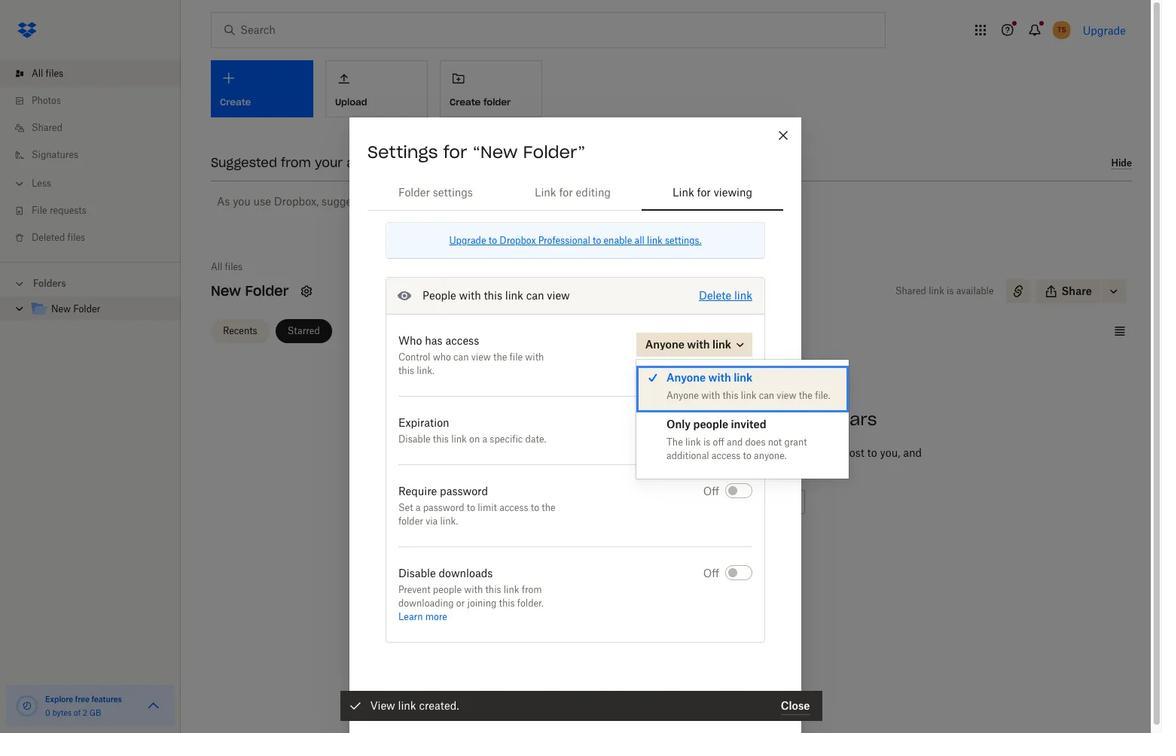 Task type: describe. For each thing, give the bounding box(es) containing it.
anyone with this link can view the file.
[[667, 390, 831, 402]]

aim for the stars
[[732, 409, 877, 430]]

less image
[[12, 176, 27, 191]]

2 vertical spatial folder
[[73, 304, 100, 315]]

does
[[746, 437, 766, 448]]

all files list item
[[0, 60, 181, 87]]

bytes
[[52, 709, 72, 718]]

close button
[[781, 698, 810, 716]]

disable downloads prevent people with this link from downloading or joining this folder. learn more
[[399, 567, 544, 623]]

link left available
[[929, 286, 945, 297]]

link right delete
[[735, 289, 753, 302]]

delete link
[[699, 289, 753, 302]]

share
[[1062, 285, 1093, 298]]

link right view
[[398, 700, 416, 713]]

signatures link
[[12, 142, 181, 169]]

is inside only people invited the link is off and does not grant additional access to anyone.
[[704, 437, 711, 448]]

require
[[399, 485, 437, 498]]

0 vertical spatial is
[[947, 286, 954, 297]]

photos
[[32, 95, 61, 106]]

or
[[456, 598, 465, 610]]

settings for "new folder"
[[368, 142, 586, 163]]

your
[[315, 155, 343, 170]]

off for expiration
[[704, 417, 720, 429]]

set
[[399, 503, 413, 514]]

folders
[[33, 278, 66, 289]]

not
[[768, 437, 782, 448]]

anyone with link inside popup button
[[646, 338, 732, 351]]

delete link link
[[699, 289, 753, 302]]

downloads
[[439, 567, 493, 580]]

1 horizontal spatial all files
[[211, 261, 243, 273]]

file
[[510, 352, 523, 363]]

and for you,
[[904, 447, 922, 460]]

you,
[[880, 447, 901, 460]]

link for viewing tab
[[642, 175, 784, 211]]

aim
[[732, 409, 765, 430]]

additional
[[667, 451, 709, 462]]

only
[[667, 418, 691, 431]]

link. inside who has access control who can view the file with this link.
[[417, 365, 435, 377]]

with inside who has access control who can view the file with this link.
[[525, 352, 544, 363]]

only people invited the link is off and does not grant additional access to anyone.
[[667, 418, 807, 462]]

0 vertical spatial password
[[440, 485, 488, 498]]

link inside popup button
[[713, 338, 732, 351]]

who has access control who can view the file with this link.
[[399, 335, 544, 377]]

star
[[732, 447, 754, 460]]

disable inside the expiration disable this link on a specific date.
[[399, 434, 431, 445]]

access inside who has access control who can view the file with this link.
[[446, 335, 479, 347]]

a inside require password set a password to limit access to the folder via link.
[[416, 503, 421, 514]]

who
[[399, 335, 422, 347]]

up inside star files that matter most to you, and they'll show up here.
[[794, 463, 807, 476]]

this left folder.
[[499, 598, 515, 610]]

they'll
[[732, 463, 762, 476]]

link up "aim"
[[741, 390, 757, 402]]

invited
[[731, 418, 767, 431]]

2 vertical spatial anyone
[[667, 390, 699, 402]]

joining
[[468, 598, 497, 610]]

starred
[[288, 325, 320, 336]]

dropbox image
[[12, 15, 42, 45]]

file
[[32, 205, 47, 216]]

suggested
[[322, 195, 374, 208]]

1 vertical spatial password
[[423, 503, 464, 514]]

2
[[83, 709, 87, 718]]

this up joining
[[486, 585, 501, 596]]

available
[[957, 286, 994, 297]]

free
[[75, 695, 90, 704]]

1 horizontal spatial learn
[[570, 195, 599, 208]]

0
[[45, 709, 50, 718]]

show inside star files that matter most to you, and they'll show up here.
[[765, 463, 791, 476]]

link for editing tab
[[504, 175, 642, 211]]

1 horizontal spatial folder
[[245, 283, 289, 300]]

folder"
[[523, 142, 586, 163]]

to inside only people invited the link is off and does not grant additional access to anyone.
[[743, 451, 752, 462]]

to left the 'dropbox'
[[489, 235, 497, 246]]

enable
[[604, 235, 632, 246]]

all
[[635, 235, 645, 246]]

view
[[370, 700, 395, 713]]

with inside popup button
[[687, 338, 710, 351]]

files up the recents at the left top of page
[[225, 261, 243, 273]]

close
[[781, 700, 810, 712]]

for for viewing
[[697, 186, 711, 199]]

the
[[667, 437, 683, 448]]

view for anyone with this link can view the file.
[[777, 390, 797, 402]]

editing
[[576, 186, 611, 199]]

anyone with link button
[[636, 333, 753, 357]]

folder inside button
[[484, 96, 511, 108]]

settings
[[433, 186, 473, 199]]

people with this link can view
[[423, 289, 570, 302]]

star files that matter most to you, and they'll show up here.
[[732, 447, 922, 476]]

1 horizontal spatial all
[[211, 261, 223, 273]]

file requests link
[[12, 197, 181, 225]]

settings for "new folder" dialog
[[350, 118, 802, 734]]

the left the file.
[[799, 390, 813, 402]]

with right people
[[459, 289, 481, 302]]

off for require password
[[704, 485, 720, 498]]

off for disable downloads
[[704, 567, 720, 580]]

create
[[450, 96, 481, 108]]

0 vertical spatial here.
[[543, 195, 567, 208]]

require password set a password to limit access to the folder via link.
[[399, 485, 556, 527]]

file.
[[815, 390, 831, 402]]

deleted files
[[32, 232, 85, 243]]

from inside the 'disable downloads prevent people with this link from downloading or joining this folder. learn more'
[[522, 585, 542, 596]]

settings.
[[665, 235, 702, 246]]

access inside require password set a password to limit access to the folder via link.
[[500, 503, 529, 514]]

for for editing
[[559, 186, 573, 199]]

delete
[[699, 289, 732, 302]]

on
[[469, 434, 480, 445]]

tab list inside the 'settings for "new folder"' dialog
[[368, 175, 784, 211]]

1 horizontal spatial new folder
[[211, 283, 289, 300]]

1 vertical spatial anyone with link
[[667, 371, 753, 384]]

here. inside star files that matter most to you, and they'll show up here.
[[810, 463, 834, 476]]

link inside the expiration disable this link on a specific date.
[[451, 434, 467, 445]]

the inside require password set a password to limit access to the folder via link.
[[542, 503, 556, 514]]

a inside the expiration disable this link on a specific date.
[[483, 434, 488, 445]]

0 horizontal spatial show
[[498, 195, 524, 208]]

anyone.
[[754, 451, 787, 462]]

viewing
[[714, 186, 753, 199]]

stars
[[833, 409, 877, 430]]

more inside the 'disable downloads prevent people with this link from downloading or joining this folder. learn more'
[[425, 612, 448, 623]]

folder settings
[[399, 186, 473, 199]]

upgrade for upgrade to dropbox professional to enable all link settings.
[[449, 235, 486, 246]]

create folder button
[[440, 60, 542, 118]]

0 vertical spatial new
[[211, 283, 241, 300]]

upgrade for upgrade
[[1083, 24, 1126, 37]]

upgrade link
[[1083, 24, 1126, 37]]

deleted
[[32, 232, 65, 243]]

to inside star files that matter most to you, and they'll show up here.
[[868, 447, 878, 460]]

upgrade to dropbox professional to enable all link settings. link
[[449, 235, 702, 246]]

suggested
[[211, 155, 277, 170]]

learn inside the 'disable downloads prevent people with this link from downloading or joining this folder. learn more'
[[399, 612, 423, 623]]

of
[[74, 709, 81, 718]]

deleted files link
[[12, 225, 181, 252]]

folder inside 'tab'
[[399, 186, 430, 199]]



Task type: vqa. For each thing, say whether or not it's contained in the screenshot.
Shared within the List
yes



Task type: locate. For each thing, give the bounding box(es) containing it.
link inside the 'disable downloads prevent people with this link from downloading or joining this folder. learn more'
[[504, 585, 519, 596]]

1 horizontal spatial here.
[[810, 463, 834, 476]]

show
[[498, 195, 524, 208], [765, 463, 791, 476]]

shared for shared link is available
[[896, 286, 927, 297]]

can inside who has access control who can view the file with this link.
[[454, 352, 469, 363]]

quota usage element
[[15, 695, 39, 719]]

0 vertical spatial show
[[498, 195, 524, 208]]

0 horizontal spatial learn more link
[[399, 612, 448, 623]]

0 horizontal spatial link.
[[417, 365, 435, 377]]

0 vertical spatial upgrade
[[1083, 24, 1126, 37]]

1 vertical spatial a
[[416, 503, 421, 514]]

prevent
[[399, 585, 431, 596]]

link left "on"
[[451, 434, 467, 445]]

link. down control
[[417, 365, 435, 377]]

alert containing close
[[340, 692, 822, 722]]

to right the "limit" on the left bottom of page
[[531, 503, 540, 514]]

0 horizontal spatial all
[[32, 68, 43, 79]]

all files
[[32, 68, 63, 79], [211, 261, 243, 273]]

new folder link
[[30, 300, 169, 320]]

expiration
[[399, 417, 450, 429]]

0 horizontal spatial access
[[446, 335, 479, 347]]

all files up the recents at the left top of page
[[211, 261, 243, 273]]

1 horizontal spatial new
[[211, 283, 241, 300]]

1 horizontal spatial shared
[[896, 286, 927, 297]]

all files up photos at the top left
[[32, 68, 63, 79]]

upgrade to dropbox professional to enable all link settings.
[[449, 235, 702, 246]]

0 vertical spatial shared
[[32, 122, 63, 133]]

1 vertical spatial anyone
[[667, 371, 706, 384]]

all files link up the recents at the left top of page
[[211, 260, 243, 275]]

more
[[602, 195, 627, 208], [425, 612, 448, 623]]

automatically
[[428, 195, 495, 208]]

link. right via
[[440, 516, 458, 527]]

2 disable from the top
[[399, 567, 436, 580]]

1 vertical spatial here.
[[810, 463, 834, 476]]

here. down matter
[[810, 463, 834, 476]]

learn more link up enable
[[570, 195, 627, 208]]

learn down 'downloading' on the left bottom of the page
[[399, 612, 423, 623]]

0 vertical spatial learn more link
[[570, 195, 627, 208]]

0 vertical spatial learn
[[570, 195, 599, 208]]

off
[[704, 417, 720, 429], [704, 485, 720, 498], [704, 567, 720, 580]]

this
[[484, 289, 503, 302], [399, 365, 414, 377], [723, 390, 739, 402], [433, 434, 449, 445], [486, 585, 501, 596], [499, 598, 515, 610]]

3 off from the top
[[704, 567, 720, 580]]

folder down set at left bottom
[[399, 516, 423, 527]]

password up via
[[423, 503, 464, 514]]

1 horizontal spatial access
[[500, 503, 529, 514]]

0 horizontal spatial new
[[51, 304, 71, 315]]

and inside star files that matter most to you, and they'll show up here.
[[904, 447, 922, 460]]

0 horizontal spatial view
[[471, 352, 491, 363]]

that
[[781, 447, 801, 460]]

this inside who has access control who can view the file with this link.
[[399, 365, 414, 377]]

with up the anyone with this link can view the file.
[[709, 371, 731, 384]]

can down the 'dropbox'
[[526, 289, 544, 302]]

access
[[446, 335, 479, 347], [712, 451, 741, 462], [500, 503, 529, 514]]

off
[[713, 437, 725, 448]]

file requests
[[32, 205, 86, 216]]

disable up prevent
[[399, 567, 436, 580]]

people inside the 'disable downloads prevent people with this link from downloading or joining this folder. learn more'
[[433, 585, 462, 596]]

with inside the 'disable downloads prevent people with this link from downloading or joining this folder. learn more'
[[464, 585, 483, 596]]

downloading
[[399, 598, 454, 610]]

more down 'downloading' on the left bottom of the page
[[425, 612, 448, 623]]

limit
[[478, 503, 497, 514]]

matter
[[803, 447, 837, 460]]

"new
[[473, 142, 518, 163]]

starred button
[[275, 319, 332, 343]]

0 vertical spatial all files link
[[12, 60, 181, 87]]

1 horizontal spatial folder
[[484, 96, 511, 108]]

new up the recents at the left top of page
[[211, 283, 241, 300]]

password
[[440, 485, 488, 498], [423, 503, 464, 514]]

grant
[[785, 437, 807, 448]]

signatures
[[32, 149, 78, 160]]

link inside only people invited the link is off and does not grant additional access to anyone.
[[686, 437, 701, 448]]

folder settings tab
[[368, 175, 504, 211]]

1 horizontal spatial learn more link
[[570, 195, 627, 208]]

control
[[399, 352, 431, 363]]

0 vertical spatial can
[[526, 289, 544, 302]]

shared link is available
[[896, 286, 994, 297]]

0 horizontal spatial all files link
[[12, 60, 181, 87]]

link
[[647, 235, 663, 246], [929, 286, 945, 297], [505, 289, 524, 302], [735, 289, 753, 302], [713, 338, 732, 351], [734, 371, 753, 384], [741, 390, 757, 402], [451, 434, 467, 445], [686, 437, 701, 448], [504, 585, 519, 596], [398, 700, 416, 713]]

2 horizontal spatial folder
[[399, 186, 430, 199]]

view down professional
[[547, 289, 570, 302]]

view link created.
[[370, 700, 459, 713]]

more up enable
[[602, 195, 627, 208]]

is left available
[[947, 286, 954, 297]]

link down the 'dropbox'
[[505, 289, 524, 302]]

with up joining
[[464, 585, 483, 596]]

from left your
[[281, 155, 311, 170]]

features
[[91, 695, 122, 704]]

2 vertical spatial access
[[500, 503, 529, 514]]

explore free features 0 bytes of 2 gb
[[45, 695, 122, 718]]

1 horizontal spatial view
[[547, 289, 570, 302]]

specific
[[490, 434, 523, 445]]

0 horizontal spatial folder
[[399, 516, 423, 527]]

list
[[0, 51, 181, 262]]

for for "new
[[443, 142, 467, 163]]

suggested from your activity
[[211, 155, 393, 170]]

0 horizontal spatial all files
[[32, 68, 63, 79]]

1 vertical spatial more
[[425, 612, 448, 623]]

people up or
[[433, 585, 462, 596]]

access up who
[[446, 335, 479, 347]]

0 vertical spatial a
[[483, 434, 488, 445]]

0 horizontal spatial people
[[433, 585, 462, 596]]

with down delete
[[687, 338, 710, 351]]

2 off from the top
[[704, 485, 720, 498]]

2 vertical spatial off
[[704, 567, 720, 580]]

settings
[[368, 142, 438, 163]]

link right all
[[647, 235, 663, 246]]

dropbox
[[500, 235, 536, 246]]

0 horizontal spatial upgrade
[[449, 235, 486, 246]]

2 horizontal spatial access
[[712, 451, 741, 462]]

learn more link for as you use dropbox, suggested items will automatically show up here.
[[570, 195, 627, 208]]

0 vertical spatial all
[[32, 68, 43, 79]]

is left off
[[704, 437, 711, 448]]

all up photos at the top left
[[32, 68, 43, 79]]

files inside list item
[[46, 68, 63, 79]]

1 horizontal spatial a
[[483, 434, 488, 445]]

requests
[[50, 205, 86, 216]]

files up photos at the top left
[[46, 68, 63, 79]]

1 horizontal spatial up
[[794, 463, 807, 476]]

and for off
[[727, 437, 743, 448]]

a right set at left bottom
[[416, 503, 421, 514]]

the down the file.
[[799, 409, 828, 430]]

0 vertical spatial up
[[527, 195, 540, 208]]

files right deleted
[[67, 232, 85, 243]]

folder inside require password set a password to limit access to the folder via link.
[[399, 516, 423, 527]]

1 vertical spatial show
[[765, 463, 791, 476]]

files inside star files that matter most to you, and they'll show up here.
[[757, 447, 778, 460]]

1 vertical spatial can
[[454, 352, 469, 363]]

learn up upgrade to dropbox professional to enable all link settings.
[[570, 195, 599, 208]]

1 horizontal spatial show
[[765, 463, 791, 476]]

expiration disable this link on a specific date.
[[399, 417, 547, 445]]

anyone with link down delete
[[646, 338, 732, 351]]

will
[[407, 195, 425, 208]]

all files inside list item
[[32, 68, 63, 79]]

the inside who has access control who can view the file with this link.
[[494, 352, 507, 363]]

has
[[425, 335, 443, 347]]

1 vertical spatial all files
[[211, 261, 243, 273]]

most
[[840, 447, 865, 460]]

disable down the expiration
[[399, 434, 431, 445]]

view left file
[[471, 352, 491, 363]]

2 vertical spatial view
[[777, 390, 797, 402]]

link. inside require password set a password to limit access to the folder via link.
[[440, 516, 458, 527]]

as
[[217, 195, 230, 208]]

as you use dropbox, suggested items will automatically show up here. learn more
[[217, 195, 627, 208]]

photos link
[[12, 87, 181, 115]]

access inside only people invited the link is off and does not grant additional access to anyone.
[[712, 451, 741, 462]]

link up additional
[[686, 437, 701, 448]]

show up the 'dropbox'
[[498, 195, 524, 208]]

up up the 'dropbox'
[[527, 195, 540, 208]]

folder right create at the left
[[484, 96, 511, 108]]

to
[[489, 235, 497, 246], [593, 235, 601, 246], [868, 447, 878, 460], [743, 451, 752, 462], [467, 503, 475, 514], [531, 503, 540, 514]]

1 vertical spatial all files link
[[211, 260, 243, 275]]

learn more link down 'downloading' on the left bottom of the page
[[399, 612, 448, 623]]

1 horizontal spatial link
[[673, 186, 695, 199]]

via
[[426, 516, 438, 527]]

you
[[233, 195, 251, 208]]

upgrade inside link for viewing tab panel
[[449, 235, 486, 246]]

0 horizontal spatial folder
[[73, 304, 100, 315]]

1 vertical spatial disable
[[399, 567, 436, 580]]

this inside the expiration disable this link on a specific date.
[[433, 434, 449, 445]]

for left editing
[[559, 186, 573, 199]]

files inside "link"
[[67, 232, 85, 243]]

who
[[433, 352, 451, 363]]

2 horizontal spatial can
[[759, 390, 775, 402]]

anyone inside anyone with link popup button
[[646, 338, 685, 351]]

professional
[[539, 235, 591, 246]]

all inside list item
[[32, 68, 43, 79]]

this right people
[[484, 289, 503, 302]]

new down folders
[[51, 304, 71, 315]]

link for editing
[[535, 186, 611, 199]]

disable inside the 'disable downloads prevent people with this link from downloading or joining this folder. learn more'
[[399, 567, 436, 580]]

share button
[[1036, 280, 1102, 304]]

can up "aim"
[[759, 390, 775, 402]]

created.
[[419, 700, 459, 713]]

1 horizontal spatial from
[[522, 585, 542, 596]]

and inside only people invited the link is off and does not grant additional access to anyone.
[[727, 437, 743, 448]]

people up off
[[694, 418, 729, 431]]

dropbox,
[[274, 195, 319, 208]]

1 horizontal spatial people
[[694, 418, 729, 431]]

can for anyone with this link can view the file.
[[759, 390, 775, 402]]

a right "on"
[[483, 434, 488, 445]]

all files link up shared link
[[12, 60, 181, 87]]

for up not
[[770, 409, 794, 430]]

list containing all files
[[0, 51, 181, 262]]

0 horizontal spatial up
[[527, 195, 540, 208]]

0 horizontal spatial a
[[416, 503, 421, 514]]

people inside only people invited the link is off and does not grant additional access to anyone.
[[694, 418, 729, 431]]

1 disable from the top
[[399, 434, 431, 445]]

0 vertical spatial more
[[602, 195, 627, 208]]

gb
[[89, 709, 101, 718]]

new
[[211, 283, 241, 300], [51, 304, 71, 315]]

all down the "as"
[[211, 261, 223, 273]]

the right the "limit" on the left bottom of page
[[542, 503, 556, 514]]

0 vertical spatial anyone
[[646, 338, 685, 351]]

1 vertical spatial learn more link
[[399, 612, 448, 623]]

link up folder.
[[504, 585, 519, 596]]

access right the "limit" on the left bottom of page
[[500, 503, 529, 514]]

learn more link for prevent people with this link from downloading or joining this folder.
[[399, 612, 448, 623]]

this up "aim"
[[723, 390, 739, 402]]

for left viewing
[[697, 186, 711, 199]]

shared left available
[[896, 286, 927, 297]]

0 vertical spatial access
[[446, 335, 479, 347]]

shared for shared
[[32, 122, 63, 133]]

0 horizontal spatial is
[[704, 437, 711, 448]]

0 vertical spatial folder
[[484, 96, 511, 108]]

from up folder.
[[522, 585, 542, 596]]

files left that
[[757, 447, 778, 460]]

link down delete link 'link'
[[713, 338, 732, 351]]

with right file
[[525, 352, 544, 363]]

people
[[423, 289, 456, 302]]

1 horizontal spatial more
[[602, 195, 627, 208]]

0 vertical spatial from
[[281, 155, 311, 170]]

1 link from the left
[[535, 186, 557, 199]]

alert
[[340, 692, 822, 722]]

2 link from the left
[[673, 186, 695, 199]]

0 vertical spatial link.
[[417, 365, 435, 377]]

0 horizontal spatial new folder
[[51, 304, 100, 315]]

0 vertical spatial people
[[694, 418, 729, 431]]

folders button
[[0, 272, 181, 295]]

and
[[727, 437, 743, 448], [904, 447, 922, 460]]

less
[[32, 178, 51, 189]]

link inside the link for editing "tab"
[[535, 186, 557, 199]]

can for people with this link can view
[[526, 289, 544, 302]]

1 vertical spatial new folder
[[51, 304, 100, 315]]

people
[[694, 418, 729, 431], [433, 585, 462, 596]]

anyone with link down anyone with link popup button
[[667, 371, 753, 384]]

view inside who has access control who can view the file with this link.
[[471, 352, 491, 363]]

to left you,
[[868, 447, 878, 460]]

link down folder"
[[535, 186, 557, 199]]

date.
[[526, 434, 547, 445]]

1 vertical spatial is
[[704, 437, 711, 448]]

link for link for editing
[[535, 186, 557, 199]]

0 horizontal spatial more
[[425, 612, 448, 623]]

link inside link for viewing tab
[[673, 186, 695, 199]]

recents button
[[211, 319, 269, 343]]

0 vertical spatial new folder
[[211, 283, 289, 300]]

explore
[[45, 695, 73, 704]]

to left the "limit" on the left bottom of page
[[467, 503, 475, 514]]

activity
[[347, 155, 393, 170]]

1 vertical spatial from
[[522, 585, 542, 596]]

link.
[[417, 365, 435, 377], [440, 516, 458, 527]]

folder.
[[518, 598, 544, 610]]

create folder
[[450, 96, 511, 108]]

link for viewing tab panel
[[368, 222, 784, 680]]

link up the anyone with this link can view the file.
[[734, 371, 753, 384]]

0 vertical spatial view
[[547, 289, 570, 302]]

1 vertical spatial up
[[794, 463, 807, 476]]

folder
[[399, 186, 430, 199], [245, 283, 289, 300], [73, 304, 100, 315]]

view for people with this link can view
[[547, 289, 570, 302]]

anyone
[[646, 338, 685, 351], [667, 371, 706, 384], [667, 390, 699, 402]]

1 vertical spatial off
[[704, 485, 720, 498]]

this down the expiration
[[433, 434, 449, 445]]

and right you,
[[904, 447, 922, 460]]

here. left editing
[[543, 195, 567, 208]]

up down that
[[794, 463, 807, 476]]

1 horizontal spatial is
[[947, 286, 954, 297]]

1 vertical spatial view
[[471, 352, 491, 363]]

recents
[[223, 325, 257, 336]]

new folder down folders button
[[51, 304, 100, 315]]

for for the
[[770, 409, 794, 430]]

for inside tab
[[697, 186, 711, 199]]

0 horizontal spatial shared
[[32, 122, 63, 133]]

link for link for viewing
[[673, 186, 695, 199]]

new folder up the recents at the left top of page
[[211, 283, 289, 300]]

1 vertical spatial people
[[433, 585, 462, 596]]

this down control
[[399, 365, 414, 377]]

1 horizontal spatial can
[[526, 289, 544, 302]]

1 horizontal spatial upgrade
[[1083, 24, 1126, 37]]

shared down photos at the top left
[[32, 122, 63, 133]]

link up the settings.
[[673, 186, 695, 199]]

with up off
[[702, 390, 720, 402]]

password up the "limit" on the left bottom of page
[[440, 485, 488, 498]]

1 vertical spatial upgrade
[[449, 235, 486, 246]]

a
[[483, 434, 488, 445], [416, 503, 421, 514]]

the left file
[[494, 352, 507, 363]]

1 vertical spatial folder
[[399, 516, 423, 527]]

2 horizontal spatial view
[[777, 390, 797, 402]]

1 off from the top
[[704, 417, 720, 429]]

anyone with link
[[646, 338, 732, 351], [667, 371, 753, 384]]

can right who
[[454, 352, 469, 363]]

to up "they'll"
[[743, 451, 752, 462]]

for inside "tab"
[[559, 186, 573, 199]]

access down off
[[712, 451, 741, 462]]

view up aim for the stars
[[777, 390, 797, 402]]

to left enable
[[593, 235, 601, 246]]

1 vertical spatial link.
[[440, 516, 458, 527]]

2 vertical spatial can
[[759, 390, 775, 402]]

for left "new
[[443, 142, 467, 163]]

tab list containing folder settings
[[368, 175, 784, 211]]

0 vertical spatial anyone with link
[[646, 338, 732, 351]]

0 horizontal spatial link
[[535, 186, 557, 199]]

and right off
[[727, 437, 743, 448]]

new folder
[[211, 283, 289, 300], [51, 304, 100, 315]]

1 vertical spatial all
[[211, 261, 223, 273]]

tab list
[[368, 175, 784, 211]]

0 vertical spatial all files
[[32, 68, 63, 79]]

0 vertical spatial off
[[704, 417, 720, 429]]

show down anyone.
[[765, 463, 791, 476]]



